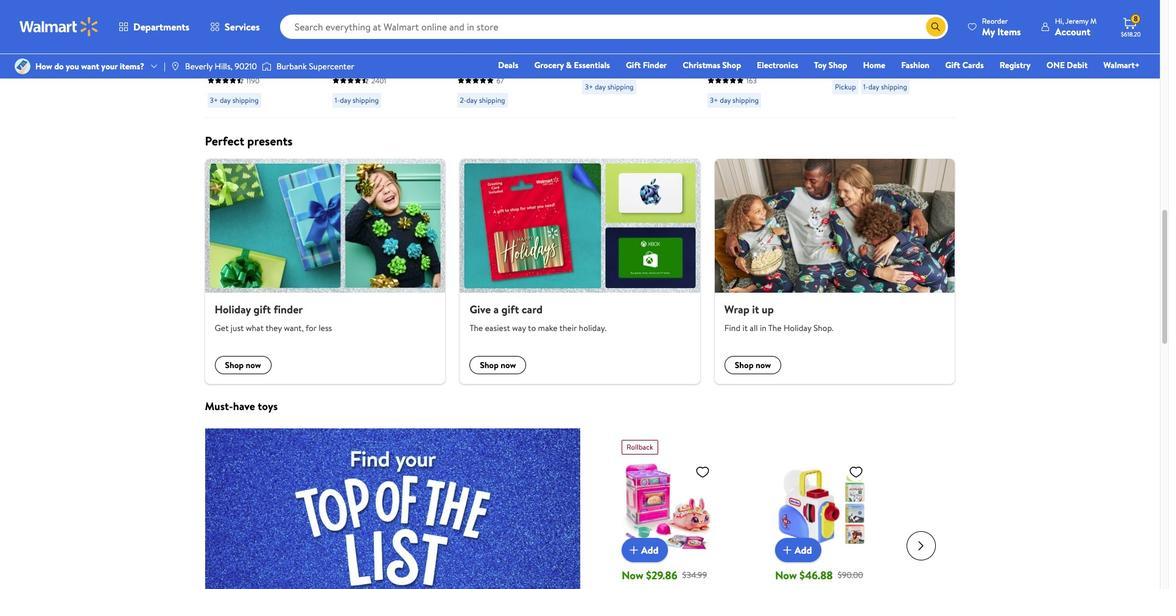 Task type: locate. For each thing, give the bounding box(es) containing it.
it left the 'up' at the bottom of the page
[[753, 302, 760, 318]]

the inside now $13.60 $20.93 the woman in me by britney spears (hardcover)
[[708, 30, 723, 44]]

series
[[856, 30, 882, 44]]

1 horizontal spatial 1-day shipping
[[864, 81, 908, 92]]

add for cookeez makery cinnamon treatz pink oven, scented, interactive plush, styles vary, ages 5+ image at the bottom right of page's the add to cart icon
[[642, 544, 659, 557]]

shop down all
[[735, 359, 754, 372]]

now $46.88 $90.00
[[776, 568, 864, 584]]

must-have toys
[[205, 399, 278, 414]]

0 horizontal spatial gift
[[626, 59, 641, 71]]

1-day shipping down "979"
[[864, 81, 908, 92]]

want,
[[284, 322, 304, 334]]

3+ down gingham
[[210, 95, 218, 105]]

add to cart image
[[627, 543, 642, 558], [781, 543, 795, 558]]

mat left &
[[546, 57, 563, 70]]

2 horizontal spatial shop now
[[735, 359, 772, 372]]

1-day shipping down drew
[[335, 95, 379, 105]]

0 horizontal spatial gym
[[481, 30, 500, 44]]

toys
[[258, 399, 278, 414]]

3+ day shipping down essentials
[[585, 81, 634, 92]]

1 horizontal spatial gift
[[946, 59, 961, 71]]

now up beautiful
[[333, 12, 354, 27]]

3+ down essentials
[[585, 81, 594, 92]]

now inside now $13.60 $20.93 the woman in me by britney spears (hardcover)
[[708, 12, 730, 27]]

shop inside holiday gift finder list item
[[225, 359, 244, 372]]

christmas shop
[[683, 59, 742, 71]]

play
[[503, 30, 520, 44], [458, 44, 475, 57]]

barbie up "robbie" at the top
[[207, 30, 235, 44]]

shop now for get
[[225, 359, 261, 372]]

shop down easiest
[[480, 359, 499, 372]]

$249.00
[[648, 13, 678, 25]]

barrymore
[[358, 70, 403, 84]]

add to favorites list, cookeez makery cinnamon treatz pink oven, scented, interactive plush, styles vary, ages 5+ image
[[696, 465, 711, 480]]

the down give on the left bottom of the page
[[470, 322, 483, 334]]

toy shop
[[815, 59, 848, 71]]

the inside give a gift card the easiest way to make their holiday.
[[470, 322, 483, 334]]

1- down drew
[[335, 95, 340, 105]]

1 vertical spatial 1-day shipping
[[335, 95, 379, 105]]

1 gift from the left
[[626, 59, 641, 71]]

$299.00
[[900, 13, 930, 25]]

0 horizontal spatial by
[[418, 57, 428, 70]]

play right piano
[[503, 30, 520, 44]]

holiday up just
[[215, 302, 251, 318]]

shop now for card
[[480, 359, 516, 372]]

now down way on the left bottom
[[501, 359, 516, 372]]

gym right baby
[[481, 30, 500, 44]]

1 horizontal spatial barbie
[[250, 57, 277, 70]]

 image right "|" on the top left
[[171, 62, 180, 71]]

barbie up 1190
[[250, 57, 277, 70]]

2 horizontal spatial 3+
[[710, 95, 719, 105]]

0 horizontal spatial now
[[246, 359, 261, 372]]

0 vertical spatial holiday
[[215, 302, 251, 318]]

$90.00
[[838, 569, 864, 582]]

shop now down just
[[225, 359, 261, 372]]

the left woman in the top of the page
[[708, 30, 723, 44]]

for right the center
[[524, 70, 537, 84]]

2 now from the left
[[501, 359, 516, 372]]

product group containing now $199.00
[[583, 0, 691, 113]]

1 vertical spatial barbie
[[250, 57, 277, 70]]

0 vertical spatial in
[[760, 30, 767, 44]]

toy
[[815, 59, 827, 71]]

3+ for now $24.97
[[210, 95, 218, 105]]

2 gift from the left
[[946, 59, 961, 71]]

holiday inside wrap it up find it all in the holiday shop.
[[784, 322, 812, 334]]

1 vertical spatial in
[[280, 57, 287, 70]]

activity
[[458, 70, 490, 84]]

day for $49.96
[[340, 95, 351, 105]]

1 horizontal spatial 3+ day shipping
[[585, 81, 634, 92]]

now inside the now $49.96 $69.00 beautiful 6 quart programmable slow cooker, white icing by drew barrymore
[[333, 12, 354, 27]]

1 vertical spatial by
[[418, 57, 428, 70]]

christmas
[[683, 59, 721, 71]]

generation)
[[583, 44, 634, 57]]

0 horizontal spatial shop now
[[225, 359, 261, 372]]

0 horizontal spatial 3+ day shipping
[[210, 95, 259, 105]]

shop for holiday gift finder
[[225, 359, 244, 372]]

airpods
[[610, 30, 642, 44]]

shop inside wrap it up 'list item'
[[735, 359, 754, 372]]

shop
[[723, 59, 742, 71], [829, 59, 848, 71], [225, 359, 244, 372], [480, 359, 499, 372], [735, 359, 754, 372]]

1 add from the left
[[642, 544, 659, 557]]

now down what
[[246, 359, 261, 372]]

0 vertical spatial 1-
[[864, 81, 869, 92]]

2 vertical spatial in
[[760, 322, 767, 334]]

0 horizontal spatial it
[[743, 322, 748, 334]]

1 vertical spatial it
[[743, 322, 748, 334]]

departments button
[[108, 12, 200, 41]]

gift cards link
[[941, 58, 990, 72]]

deals
[[498, 59, 519, 71]]

the down the 'up' at the bottom of the page
[[769, 322, 782, 334]]

67
[[497, 75, 504, 86]]

2 shop now from the left
[[480, 359, 516, 372]]

shipping down 67
[[479, 95, 506, 105]]

0 horizontal spatial 1-day shipping
[[335, 95, 379, 105]]

1 now from the left
[[246, 359, 261, 372]]

1 gift from the left
[[254, 302, 271, 318]]

perfect
[[205, 133, 245, 149]]

gym up deals
[[503, 44, 523, 57]]

shop right toy
[[829, 59, 848, 71]]

holiday.
[[579, 322, 607, 334]]

0 horizontal spatial  image
[[171, 62, 180, 71]]

3+ day shipping for $24.97
[[210, 95, 259, 105]]

shop now down all
[[735, 359, 772, 372]]

now up xbox
[[833, 12, 855, 27]]

-
[[636, 44, 640, 57]]

add
[[642, 544, 659, 557], [795, 544, 813, 557]]

electronics
[[758, 59, 799, 71]]

product group
[[207, 0, 316, 113], [333, 0, 441, 113], [458, 0, 566, 113], [583, 0, 691, 113], [708, 0, 816, 113], [833, 0, 941, 113], [622, 435, 715, 590], [776, 435, 869, 590]]

holiday left shop.
[[784, 322, 812, 334]]

get
[[215, 322, 229, 334]]

for inside holiday gift finder get just what they want, for less
[[306, 322, 317, 334]]

day for $199.00
[[595, 81, 606, 92]]

1 horizontal spatial holiday
[[784, 322, 812, 334]]

now inside now $269.00 $299.00 xbox series s – gilded hunter bundle
[[833, 12, 855, 27]]

1 add to cart image from the left
[[627, 543, 642, 558]]

apple
[[583, 30, 607, 44]]

now inside holiday gift finder list item
[[246, 359, 261, 372]]

kick
[[541, 30, 559, 44]]

wrap it up find it all in the holiday shop.
[[725, 302, 834, 334]]

2 gift from the left
[[502, 302, 519, 318]]

 image for beverly hills, 90210
[[171, 62, 180, 71]]

gift up what
[[254, 302, 271, 318]]

0 horizontal spatial gift
[[254, 302, 271, 318]]

1 horizontal spatial for
[[524, 70, 537, 84]]

finder
[[643, 59, 667, 71]]

reorder
[[983, 16, 1009, 26]]

$69.00
[[394, 13, 418, 25]]

1 horizontal spatial  image
[[262, 60, 272, 73]]

2 add button from the left
[[776, 539, 822, 563]]

now left $24.97
[[207, 12, 229, 27]]

in inside now $13.60 $20.93 the woman in me by britney spears (hardcover)
[[760, 30, 767, 44]]

add button
[[622, 539, 669, 563], [776, 539, 822, 563]]

now inside wrap it up 'list item'
[[756, 359, 772, 372]]

in left pink
[[280, 57, 287, 70]]

add up $29.86
[[642, 544, 659, 557]]

0 vertical spatial by
[[785, 30, 795, 44]]

$24.97
[[232, 12, 264, 27]]

shipping down 163 in the top of the page
[[733, 95, 759, 105]]

list
[[198, 159, 963, 384]]

0 vertical spatial mat
[[522, 30, 539, 44]]

1 vertical spatial holiday
[[784, 322, 812, 334]]

1 horizontal spatial add button
[[776, 539, 822, 563]]

gingham
[[207, 70, 245, 84]]

1 vertical spatial 1-
[[335, 95, 340, 105]]

add to cart image for cookeez makery cinnamon treatz pink oven, scented, interactive plush, styles vary, ages 5+ image at the bottom right of page
[[627, 543, 642, 558]]

add button up $29.86
[[622, 539, 669, 563]]

now for get
[[246, 359, 261, 372]]

shop now down easiest
[[480, 359, 516, 372]]

all
[[750, 322, 758, 334]]

–
[[891, 30, 897, 44]]

give
[[470, 302, 491, 318]]

 image down doll,
[[262, 60, 272, 73]]

region
[[205, 399, 956, 590]]

shop now inside holiday gift finder list item
[[225, 359, 261, 372]]

1190
[[246, 75, 260, 86]]

1 horizontal spatial add to cart image
[[781, 543, 795, 558]]

shipping down "979"
[[882, 81, 908, 92]]

give a gift card list item
[[453, 159, 708, 384]]

0 vertical spatial for
[[524, 70, 537, 84]]

2 horizontal spatial now
[[756, 359, 772, 372]]

now inside the now $199.00 $249.00 apple airpods pro (2nd generation) - lightning
[[583, 12, 605, 27]]

day for $13.60
[[720, 95, 731, 105]]

gift right the "a"
[[502, 302, 519, 318]]

1 add button from the left
[[622, 539, 669, 563]]

it
[[753, 302, 760, 318], [743, 322, 748, 334]]

1-day shipping
[[864, 81, 908, 92], [335, 95, 379, 105]]

3+ down christmas shop
[[710, 95, 719, 105]]

now up apple
[[583, 12, 605, 27]]

1 horizontal spatial now
[[501, 359, 516, 372]]

cookeez makery cinnamon treatz pink oven, scented, interactive plush, styles vary, ages 5+ image
[[622, 460, 715, 553]]

next slide for one and two sku list image
[[907, 532, 936, 561]]

3+ day shipping down gingham
[[210, 95, 259, 105]]

 image
[[262, 60, 272, 73], [171, 62, 180, 71]]

by inside now $13.60 $20.93 the woman in me by britney spears (hardcover)
[[785, 30, 795, 44]]

day down drew
[[340, 95, 351, 105]]

0 horizontal spatial for
[[306, 322, 317, 334]]

it left all
[[743, 322, 748, 334]]

now inside now $24.97 $64.72 barbie the movie collectible doll, margot robbie as barbie in pink gingham dress
[[207, 12, 229, 27]]

now $29.86 $34.99
[[622, 568, 708, 584]]

by
[[785, 30, 795, 44], [418, 57, 428, 70]]

supercenter
[[309, 60, 355, 72]]

2 add from the left
[[795, 544, 813, 557]]

now for now $49.96
[[333, 12, 354, 27]]

$64.72
[[269, 13, 293, 25]]

registry
[[1000, 59, 1031, 71]]

barbie
[[207, 30, 235, 44], [250, 57, 277, 70]]

cooker,
[[333, 57, 366, 70]]

shipping down 2401
[[353, 95, 379, 105]]

$29.86
[[647, 568, 678, 584]]

1 horizontal spatial play
[[503, 30, 520, 44]]

gift
[[254, 302, 271, 318], [502, 302, 519, 318]]

add to cart image up now $46.88 $90.00
[[781, 543, 795, 558]]

now left $46.88
[[776, 568, 797, 584]]

shop now for find
[[735, 359, 772, 372]]

 image
[[15, 58, 30, 74]]

give a gift card the easiest way to make their holiday.
[[470, 302, 607, 334]]

2 add to cart image from the left
[[781, 543, 795, 558]]

now up woman in the top of the page
[[708, 12, 730, 27]]

musical
[[458, 57, 489, 70]]

the inside wrap it up find it all in the holiday shop.
[[769, 322, 782, 334]]

0 horizontal spatial mat
[[522, 30, 539, 44]]

deals link
[[493, 58, 524, 72]]

1 horizontal spatial gift
[[502, 302, 519, 318]]

gift down -
[[626, 59, 641, 71]]

fashion
[[902, 59, 930, 71]]

0 horizontal spatial add button
[[622, 539, 669, 563]]

add to cart image up now $29.86 $34.99
[[627, 543, 642, 558]]

1 shop now from the left
[[225, 359, 261, 372]]

3+
[[585, 81, 594, 92], [210, 95, 218, 105], [710, 95, 719, 105]]

add button up $46.88
[[776, 539, 822, 563]]

1 vertical spatial mat
[[546, 57, 563, 70]]

shop down just
[[225, 359, 244, 372]]

1 horizontal spatial 1-
[[864, 81, 869, 92]]

the down $24.97
[[237, 30, 252, 44]]

tummy
[[491, 57, 521, 70]]

debit
[[1068, 59, 1089, 71]]

now inside give a gift card list item
[[501, 359, 516, 372]]

shop now inside wrap it up 'list item'
[[735, 359, 772, 372]]

now $24.97 $64.72 barbie the movie collectible doll, margot robbie as barbie in pink gingham dress
[[207, 12, 309, 84]]

beautiful
[[333, 30, 371, 44]]

 image for burbank supercenter
[[262, 60, 272, 73]]

2 horizontal spatial 3+ day shipping
[[710, 95, 759, 105]]

gift for gift cards
[[946, 59, 961, 71]]

shop down the britney
[[723, 59, 742, 71]]

mat left kick
[[522, 30, 539, 44]]

0 horizontal spatial barbie
[[207, 30, 235, 44]]

shipping for $24.97
[[233, 95, 259, 105]]

now for card
[[501, 359, 516, 372]]

3 now from the left
[[756, 359, 772, 372]]

less
[[319, 322, 332, 334]]

grocery & essentials
[[535, 59, 611, 71]]

day down activity
[[467, 95, 478, 105]]

how do you want your items?
[[35, 60, 144, 72]]

shop now
[[225, 359, 261, 372], [480, 359, 516, 372], [735, 359, 772, 372]]

gift left cards
[[946, 59, 961, 71]]

day down (hardcover)
[[720, 95, 731, 105]]

day down "979"
[[869, 81, 880, 92]]

0 horizontal spatial 3+
[[210, 95, 218, 105]]

wrap it up list item
[[708, 159, 963, 384]]

day down essentials
[[595, 81, 606, 92]]

play left piano
[[458, 44, 475, 57]]

shipping down 1190
[[233, 95, 259, 105]]

shop now inside give a gift card list item
[[480, 359, 516, 372]]

day for baby
[[467, 95, 478, 105]]

hi, jeremy m account
[[1056, 16, 1097, 38]]

by right icing
[[418, 57, 428, 70]]

for left less at left bottom
[[306, 322, 317, 334]]

0 horizontal spatial add to cart image
[[627, 543, 642, 558]]

3 shop now from the left
[[735, 359, 772, 372]]

1- right the pickup
[[864, 81, 869, 92]]

3+ day shipping down 163 in the top of the page
[[710, 95, 759, 105]]

by right me
[[785, 30, 795, 44]]

walmart image
[[19, 17, 99, 37]]

in left me
[[760, 30, 767, 44]]

shipping down 6582
[[608, 81, 634, 92]]

1 horizontal spatial it
[[753, 302, 760, 318]]

slow
[[397, 44, 417, 57]]

holiday inside holiday gift finder get just what they want, for less
[[215, 302, 251, 318]]

0 horizontal spatial holiday
[[215, 302, 251, 318]]

1 horizontal spatial add
[[795, 544, 813, 557]]

1 horizontal spatial 3+
[[585, 81, 594, 92]]

easiest
[[485, 322, 510, 334]]

hunter
[[833, 44, 863, 57]]

0 vertical spatial it
[[753, 302, 760, 318]]

want
[[81, 60, 99, 72]]

in right all
[[760, 322, 767, 334]]

add up $46.88
[[795, 544, 813, 557]]

1 vertical spatial for
[[306, 322, 317, 334]]

0 horizontal spatial add
[[642, 544, 659, 557]]

search icon image
[[932, 22, 941, 32]]

card
[[522, 302, 543, 318]]

holiday gift finder list item
[[198, 159, 453, 384]]

gift inside holiday gift finder get just what they want, for less
[[254, 302, 271, 318]]

now down all
[[756, 359, 772, 372]]

1 horizontal spatial shop now
[[480, 359, 516, 372]]

shop inside give a gift card list item
[[480, 359, 499, 372]]

1 horizontal spatial by
[[785, 30, 795, 44]]

day down gingham
[[220, 95, 231, 105]]



Task type: vqa. For each thing, say whether or not it's contained in the screenshot.
Request
no



Task type: describe. For each thing, give the bounding box(es) containing it.
grocery & essentials link
[[529, 58, 616, 72]]

2-
[[460, 95, 467, 105]]

dress
[[248, 70, 271, 84]]

burbank
[[277, 60, 307, 72]]

90210
[[235, 60, 257, 72]]

now left $29.86
[[622, 568, 644, 584]]

shipping for $13.60
[[733, 95, 759, 105]]

shop.
[[814, 322, 834, 334]]

now for now $199.00
[[583, 12, 605, 27]]

pink
[[290, 57, 308, 70]]

time
[[523, 57, 544, 70]]

now for now $24.97
[[207, 12, 229, 27]]

Search search field
[[280, 15, 949, 39]]

product group containing $27.99
[[458, 0, 566, 113]]

product group containing now $29.86
[[622, 435, 715, 590]]

your
[[101, 60, 118, 72]]

gift cards
[[946, 59, 985, 71]]

shipping for baby
[[479, 95, 506, 105]]

day for $24.97
[[220, 95, 231, 105]]

wrap
[[725, 302, 750, 318]]

make
[[538, 322, 558, 334]]

product group containing now $13.60
[[708, 0, 816, 113]]

3+ day shipping for $13.60
[[710, 95, 759, 105]]

bundle
[[865, 44, 895, 57]]

shop for give a gift card
[[480, 359, 499, 372]]

product group containing now $24.97
[[207, 0, 316, 113]]

with
[[525, 44, 543, 57]]

essentials
[[574, 59, 611, 71]]

now for now $13.60
[[708, 12, 730, 27]]

beverly
[[185, 60, 213, 72]]

baby
[[458, 30, 478, 44]]

burbank supercenter
[[277, 60, 355, 72]]

Walmart Site-Wide search field
[[280, 15, 949, 39]]

white
[[368, 57, 393, 70]]

3+ for now $199.00
[[585, 81, 594, 92]]

items?
[[120, 60, 144, 72]]

reorder my items
[[983, 16, 1022, 38]]

shop for wrap it up
[[735, 359, 754, 372]]

presents
[[247, 133, 293, 149]]

doll,
[[255, 44, 275, 57]]

gift inside give a gift card the easiest way to make their holiday.
[[502, 302, 519, 318]]

|
[[164, 60, 166, 72]]

$618.20
[[1122, 30, 1142, 38]]

quart
[[381, 30, 406, 44]]

add for the add to cart icon corresponding to "little tikes story dream machine starter set, for toddlers and kids girls boys ages 3+ years" image
[[795, 544, 813, 557]]

m
[[1091, 16, 1097, 26]]

rollback
[[627, 442, 654, 452]]

2401
[[372, 75, 387, 86]]

1 horizontal spatial gym
[[503, 44, 523, 57]]

add button for "little tikes story dream machine starter set, for toddlers and kids girls boys ages 3+ years" image
[[776, 539, 822, 563]]

piano
[[477, 44, 501, 57]]

way
[[513, 322, 526, 334]]

must-have toys. get their gotta-have-it brands at low prices you'll love. shop now. image
[[205, 429, 580, 590]]

britney
[[708, 44, 739, 57]]

movie
[[254, 30, 280, 44]]

center
[[493, 70, 522, 84]]

0 horizontal spatial 1-
[[335, 95, 340, 105]]

programmable
[[333, 44, 395, 57]]

grocery
[[535, 59, 564, 71]]

one debit link
[[1042, 58, 1094, 72]]

little tikes story dream machine starter set, for toddlers and kids girls boys ages 3+ years image
[[776, 460, 869, 553]]

newborn
[[458, 84, 497, 97]]

s
[[884, 30, 889, 44]]

do
[[54, 60, 64, 72]]

walmart+
[[1104, 59, 1141, 71]]

0 vertical spatial 1-day shipping
[[864, 81, 908, 92]]

their
[[560, 322, 577, 334]]

$46.88
[[800, 568, 833, 584]]

hills,
[[215, 60, 233, 72]]

8
[[1135, 14, 1139, 24]]

by inside the now $49.96 $69.00 beautiful 6 quart programmable slow cooker, white icing by drew barrymore
[[418, 57, 428, 70]]

electronics link
[[752, 58, 804, 72]]

departments
[[133, 20, 190, 34]]

0 vertical spatial barbie
[[207, 30, 235, 44]]

now $49.96 $69.00 beautiful 6 quart programmable slow cooker, white icing by drew barrymore
[[333, 12, 428, 84]]

8 $618.20
[[1122, 14, 1142, 38]]

3+ for now $13.60
[[710, 95, 719, 105]]

drew
[[333, 70, 355, 84]]

pickup
[[836, 81, 857, 92]]

pro
[[645, 30, 660, 44]]

robbie
[[207, 57, 237, 70]]

shipping for $49.96
[[353, 95, 379, 105]]

product group containing now $49.96
[[333, 0, 441, 113]]

must-
[[205, 399, 233, 414]]

1 horizontal spatial mat
[[546, 57, 563, 70]]

3+ day shipping for $199.00
[[585, 81, 634, 92]]

shipping for $199.00
[[608, 81, 634, 92]]

jeremy
[[1066, 16, 1089, 26]]

christmas shop link
[[678, 58, 747, 72]]

in inside now $24.97 $64.72 barbie the movie collectible doll, margot robbie as barbie in pink gingham dress
[[280, 57, 287, 70]]

$27.99 baby gym play mat kick play piano gym with musical tummy time mat activity center for newborn infants
[[458, 12, 563, 97]]

add to cart image for "little tikes story dream machine starter set, for toddlers and kids girls boys ages 3+ years" image
[[781, 543, 795, 558]]

&
[[566, 59, 572, 71]]

in inside wrap it up find it all in the holiday shop.
[[760, 322, 767, 334]]

account
[[1056, 25, 1091, 38]]

lightning
[[642, 44, 681, 57]]

2-day shipping
[[460, 95, 506, 105]]

you
[[66, 60, 79, 72]]

$269.00
[[858, 12, 895, 27]]

hi,
[[1056, 16, 1065, 26]]

product group containing now $46.88
[[776, 435, 869, 590]]

add to favorites list, little tikes story dream machine starter set, for toddlers and kids girls boys ages 3+ years image
[[850, 465, 864, 480]]

spears
[[741, 44, 769, 57]]

toy shop link
[[809, 58, 853, 72]]

what
[[246, 322, 264, 334]]

$199.00
[[607, 12, 643, 27]]

they
[[266, 322, 282, 334]]

the inside now $24.97 $64.72 barbie the movie collectible doll, margot robbie as barbie in pink gingham dress
[[237, 30, 252, 44]]

$13.60
[[732, 12, 762, 27]]

for inside $27.99 baby gym play mat kick play piano gym with musical tummy time mat activity center for newborn infants
[[524, 70, 537, 84]]

collectible
[[207, 44, 253, 57]]

home
[[864, 59, 886, 71]]

icing
[[395, 57, 415, 70]]

list containing holiday gift finder
[[198, 159, 963, 384]]

as
[[239, 57, 248, 70]]

gift for gift finder
[[626, 59, 641, 71]]

one debit
[[1047, 59, 1089, 71]]

product group containing now $269.00
[[833, 0, 941, 113]]

now for find
[[756, 359, 772, 372]]

home link
[[858, 58, 892, 72]]

now $269.00 $299.00 xbox series s – gilded hunter bundle
[[833, 12, 930, 57]]

my
[[983, 25, 996, 38]]

a
[[494, 302, 499, 318]]

(hardcover)
[[708, 57, 759, 70]]

(2nd
[[662, 30, 681, 44]]

now for now $269.00
[[833, 12, 855, 27]]

0 horizontal spatial play
[[458, 44, 475, 57]]

region containing must-have toys
[[205, 399, 956, 590]]

gift finder link
[[621, 58, 673, 72]]

add button for cookeez makery cinnamon treatz pink oven, scented, interactive plush, styles vary, ages 5+ image at the bottom right of page
[[622, 539, 669, 563]]

6
[[373, 30, 378, 44]]

have
[[233, 399, 255, 414]]



